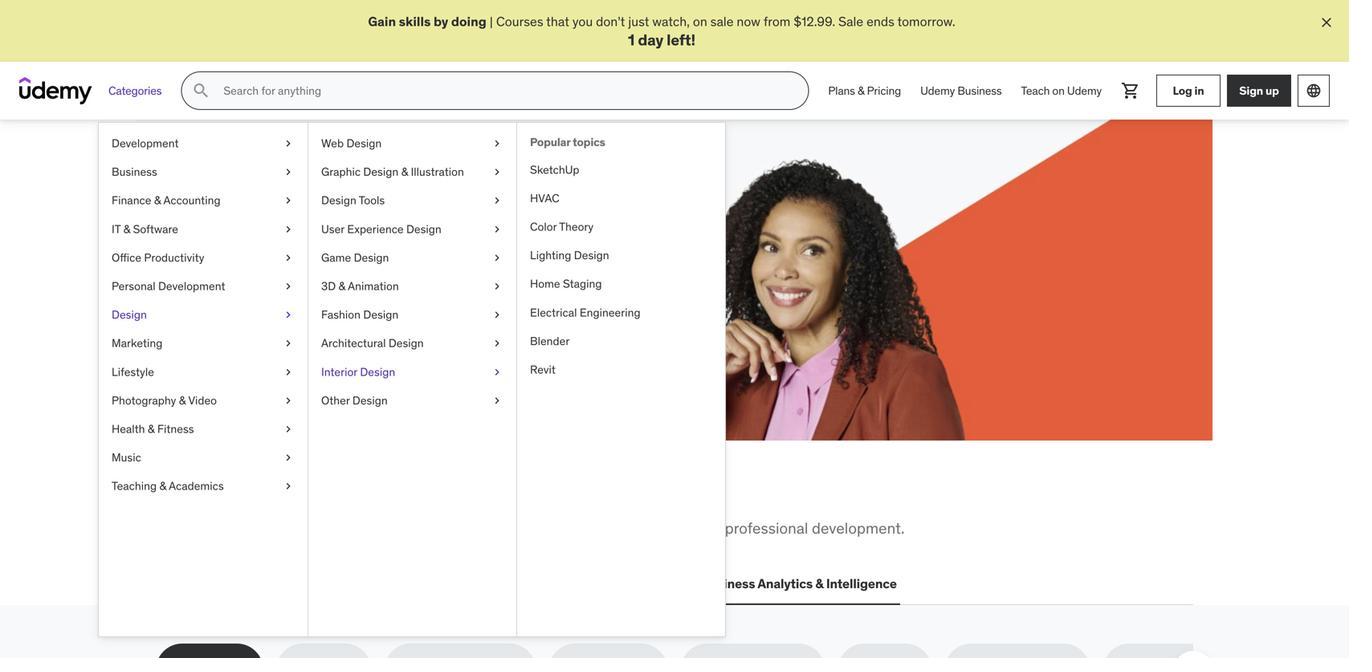 Task type: vqa. For each thing, say whether or not it's contained in the screenshot.
the Gain
yes



Task type: describe. For each thing, give the bounding box(es) containing it.
xsmall image for business
[[282, 164, 295, 180]]

by
[[434, 13, 448, 30]]

productivity
[[144, 251, 204, 265]]

architectural
[[321, 336, 386, 351]]

hvac link
[[517, 184, 725, 213]]

teach on udemy
[[1021, 83, 1102, 98]]

intelligence
[[826, 576, 897, 593]]

other design link
[[308, 387, 516, 415]]

finance
[[112, 193, 151, 208]]

skills inside gain skills by doing | courses that you don't just watch, on sale now from $12.99. sale ends tomorrow. 1 day left!
[[399, 13, 431, 30]]

finance & accounting
[[112, 193, 221, 208]]

analytics
[[758, 576, 813, 593]]

from
[[764, 13, 791, 30]]

development.
[[812, 519, 905, 538]]

xsmall image for 3d & animation
[[491, 279, 504, 295]]

xsmall image for other design
[[491, 393, 504, 409]]

web design link
[[308, 129, 516, 158]]

xsmall image for teaching & academics
[[282, 479, 295, 495]]

other
[[321, 394, 350, 408]]

business for business
[[112, 165, 157, 179]]

gain
[[368, 13, 396, 30]]

& for finance & accounting
[[154, 193, 161, 208]]

lighting design link
[[517, 242, 725, 270]]

tomorrow. for |
[[898, 13, 956, 30]]

web design
[[321, 136, 382, 151]]

health & fitness
[[112, 422, 194, 437]]

you inside gain skills by doing | courses that you don't just watch, on sale now from $12.99. sale ends tomorrow. 1 day left!
[[573, 13, 593, 30]]

workplace
[[244, 519, 314, 538]]

design for web design
[[347, 136, 382, 151]]

every
[[283, 262, 314, 278]]

courses for doing
[[496, 13, 543, 30]]

design inside the user experience design link
[[406, 222, 442, 237]]

lifestyle link
[[99, 358, 308, 387]]

xsmall image for finance & accounting
[[282, 193, 295, 209]]

plans & pricing link
[[819, 72, 911, 110]]

academics
[[169, 479, 224, 494]]

ends for save)
[[301, 280, 329, 296]]

revit link
[[517, 356, 725, 385]]

professional
[[725, 519, 808, 538]]

2 horizontal spatial in
[[1195, 83, 1204, 98]]

photography
[[112, 394, 176, 408]]

personal
[[112, 279, 155, 294]]

data science button
[[485, 565, 570, 604]]

learn,
[[214, 190, 297, 223]]

pricing
[[867, 83, 901, 98]]

color
[[530, 220, 557, 234]]

xsmall image for graphic design & illustration
[[491, 164, 504, 180]]

blender
[[530, 334, 570, 349]]

xsmall image for design
[[282, 307, 295, 323]]

udemy business link
[[911, 72, 1012, 110]]

office productivity
[[112, 251, 204, 265]]

well-
[[631, 519, 664, 538]]

journey,
[[433, 262, 478, 278]]

all the skills you need in one place from critical workplace skills to technical topics, our catalog supports well-rounded professional development.
[[156, 479, 905, 538]]

game design
[[321, 251, 389, 265]]

one
[[463, 479, 509, 512]]

xsmall image for marketing
[[282, 336, 295, 352]]

catalog
[[513, 519, 563, 538]]

1
[[628, 30, 635, 49]]

xsmall image for health & fitness
[[282, 422, 295, 438]]

interior design element
[[516, 123, 725, 637]]

design for fashion design
[[363, 308, 399, 322]]

data
[[489, 576, 517, 593]]

tomorrow. for save)
[[332, 280, 390, 296]]

interior design
[[321, 365, 395, 379]]

log in link
[[1157, 75, 1221, 107]]

color theory
[[530, 220, 594, 234]]

day
[[638, 30, 664, 49]]

health & fitness link
[[99, 415, 308, 444]]

graphic design & illustration link
[[308, 158, 516, 187]]

engineering
[[580, 306, 641, 320]]

design inside design tools link
[[321, 193, 356, 208]]

lighting
[[530, 248, 571, 263]]

user experience design
[[321, 222, 442, 237]]

it for it certifications
[[288, 576, 299, 593]]

2 vertical spatial skills
[[318, 519, 352, 538]]

& down the web design link
[[401, 165, 408, 179]]

that
[[546, 13, 569, 30]]

just
[[628, 13, 649, 30]]

electrical
[[530, 306, 577, 320]]

interior
[[321, 365, 357, 379]]

sketchup link
[[517, 156, 725, 184]]

sketchup
[[530, 163, 579, 177]]

courses for (and
[[214, 262, 261, 278]]

learning
[[384, 262, 430, 278]]

1 udemy from the left
[[921, 83, 955, 98]]

doing
[[451, 13, 487, 30]]

theory
[[559, 220, 594, 234]]

game design link
[[308, 244, 516, 272]]

xsmall image for game design
[[491, 250, 504, 266]]

place
[[514, 479, 581, 512]]

business analytics & intelligence button
[[698, 565, 900, 604]]

marketing
[[112, 336, 163, 351]]

revit
[[530, 363, 556, 377]]

personal development link
[[99, 272, 308, 301]]

xsmall image for photography & video
[[282, 393, 295, 409]]

photography & video
[[112, 394, 217, 408]]

xsmall image for architectural design
[[491, 336, 504, 352]]

shopping cart with 0 items image
[[1121, 81, 1141, 101]]

business analytics & intelligence
[[701, 576, 897, 593]]

our
[[487, 519, 509, 538]]

succeed
[[416, 190, 516, 223]]

supports
[[567, 519, 628, 538]]

xsmall image for music
[[282, 450, 295, 466]]

sale for save)
[[273, 280, 298, 296]]

categories button
[[99, 72, 171, 110]]

illustration
[[411, 165, 464, 179]]

xsmall image for it & software
[[282, 222, 295, 237]]

sign up
[[1240, 83, 1279, 98]]

& inside button
[[816, 576, 824, 593]]

other design
[[321, 394, 388, 408]]



Task type: locate. For each thing, give the bounding box(es) containing it.
it certifications button
[[285, 565, 387, 604]]

you right that
[[573, 13, 593, 30]]

design
[[347, 136, 382, 151], [363, 165, 399, 179], [321, 193, 356, 208], [406, 222, 442, 237], [574, 248, 609, 263], [354, 251, 389, 265], [112, 308, 147, 322], [363, 308, 399, 322], [389, 336, 424, 351], [360, 365, 395, 379], [353, 394, 388, 408]]

xsmall image down every
[[282, 307, 295, 323]]

xsmall image inside business link
[[282, 164, 295, 180]]

home staging
[[530, 277, 602, 291]]

interior design link
[[308, 358, 516, 387]]

udemy right pricing
[[921, 83, 955, 98]]

critical
[[195, 519, 240, 538]]

in up topics,
[[434, 479, 459, 512]]

design up staging
[[574, 248, 609, 263]]

& left video on the left
[[179, 394, 186, 408]]

learn, practice, succeed (and save) courses for every skill in your learning journey, starting at $12.99. sale ends tomorrow.
[[214, 190, 526, 296]]

experience
[[347, 222, 404, 237]]

1 vertical spatial business
[[112, 165, 157, 179]]

0 horizontal spatial it
[[112, 222, 121, 237]]

1 vertical spatial tomorrow.
[[332, 280, 390, 296]]

practice,
[[302, 190, 411, 223]]

electrical engineering
[[530, 306, 641, 320]]

$12.99. down for
[[228, 280, 270, 296]]

the
[[198, 479, 239, 512]]

architectural design link
[[308, 330, 516, 358]]

0 horizontal spatial ends
[[301, 280, 329, 296]]

& for teaching & academics
[[159, 479, 166, 494]]

& right plans
[[858, 83, 865, 98]]

0 horizontal spatial in
[[342, 262, 353, 278]]

& right health
[[148, 422, 155, 437]]

health
[[112, 422, 145, 437]]

1 horizontal spatial you
[[573, 13, 593, 30]]

business up finance
[[112, 165, 157, 179]]

xsmall image inside the personal development link
[[282, 279, 295, 295]]

plans
[[828, 83, 855, 98]]

skills
[[399, 13, 431, 30], [243, 479, 312, 512], [318, 519, 352, 538]]

submit search image
[[191, 81, 211, 101]]

ends inside learn, practice, succeed (and save) courses for every skill in your learning journey, starting at $12.99. sale ends tomorrow.
[[301, 280, 329, 296]]

design for other design
[[353, 394, 388, 408]]

design inside interior design link
[[360, 365, 395, 379]]

design inside graphic design & illustration link
[[363, 165, 399, 179]]

tomorrow. inside learn, practice, succeed (and save) courses for every skill in your learning journey, starting at $12.99. sale ends tomorrow.
[[332, 280, 390, 296]]

0 vertical spatial it
[[112, 222, 121, 237]]

& inside 'link'
[[148, 422, 155, 437]]

tomorrow.
[[898, 13, 956, 30], [332, 280, 390, 296]]

design for graphic design & illustration
[[363, 165, 399, 179]]

udemy left shopping cart with 0 items "icon"
[[1067, 83, 1102, 98]]

1 vertical spatial ends
[[301, 280, 329, 296]]

lighting design
[[530, 248, 609, 263]]

$12.99. inside gain skills by doing | courses that you don't just watch, on sale now from $12.99. sale ends tomorrow. 1 day left!
[[794, 13, 835, 30]]

xsmall image inside interior design link
[[491, 365, 504, 380]]

(and
[[214, 222, 270, 255]]

design inside lighting design link
[[574, 248, 609, 263]]

& for 3d & animation
[[339, 279, 345, 294]]

xsmall image inside finance & accounting link
[[282, 193, 295, 209]]

1 vertical spatial courses
[[214, 262, 261, 278]]

design down animation
[[363, 308, 399, 322]]

0 vertical spatial in
[[1195, 83, 1204, 98]]

tomorrow. inside gain skills by doing | courses that you don't just watch, on sale now from $12.99. sale ends tomorrow. 1 day left!
[[898, 13, 956, 30]]

3d & animation
[[321, 279, 399, 294]]

technical
[[373, 519, 435, 538]]

xsmall image inside health & fitness 'link'
[[282, 422, 295, 438]]

from
[[156, 519, 191, 538]]

skills left "to"
[[318, 519, 352, 538]]

sale
[[711, 13, 734, 30]]

1 vertical spatial $12.99.
[[228, 280, 270, 296]]

courses up at
[[214, 262, 261, 278]]

0 vertical spatial $12.99.
[[794, 13, 835, 30]]

0 horizontal spatial you
[[317, 479, 363, 512]]

xsmall image inside architectural design link
[[491, 336, 504, 352]]

office productivity link
[[99, 244, 308, 272]]

xsmall image inside design link
[[282, 307, 295, 323]]

in right skill
[[342, 262, 353, 278]]

1 horizontal spatial on
[[1053, 83, 1065, 98]]

xsmall image inside the web design link
[[491, 136, 504, 152]]

on left sale
[[693, 13, 707, 30]]

ends inside gain skills by doing | courses that you don't just watch, on sale now from $12.99. sale ends tomorrow. 1 day left!
[[867, 13, 895, 30]]

in
[[1195, 83, 1204, 98], [342, 262, 353, 278], [434, 479, 459, 512]]

log
[[1173, 83, 1192, 98]]

$12.99.
[[794, 13, 835, 30], [228, 280, 270, 296]]

tomorrow. up udemy business
[[898, 13, 956, 30]]

0 vertical spatial on
[[693, 13, 707, 30]]

user
[[321, 222, 345, 237]]

design inside the web design link
[[347, 136, 382, 151]]

teach
[[1021, 83, 1050, 98]]

0 horizontal spatial business
[[112, 165, 157, 179]]

& right teaching
[[159, 479, 166, 494]]

1 vertical spatial on
[[1053, 83, 1065, 98]]

0 vertical spatial courses
[[496, 13, 543, 30]]

design down architectural design
[[360, 365, 395, 379]]

1 horizontal spatial courses
[[496, 13, 543, 30]]

sale
[[839, 13, 864, 30], [273, 280, 298, 296]]

home staging link
[[517, 270, 725, 299]]

xsmall image
[[491, 136, 504, 152], [282, 164, 295, 180], [491, 164, 504, 180], [282, 222, 295, 237], [282, 250, 295, 266], [491, 250, 504, 266], [282, 307, 295, 323], [282, 365, 295, 380], [491, 365, 504, 380], [282, 479, 295, 495]]

personal development
[[112, 279, 225, 294]]

video
[[188, 394, 217, 408]]

2 horizontal spatial skills
[[399, 13, 431, 30]]

1 horizontal spatial tomorrow.
[[898, 13, 956, 30]]

photography & video link
[[99, 387, 308, 415]]

skills up workplace
[[243, 479, 312, 512]]

design down 'fashion design' link
[[389, 336, 424, 351]]

0 vertical spatial sale
[[839, 13, 864, 30]]

user experience design link
[[308, 215, 516, 244]]

1 horizontal spatial $12.99.
[[794, 13, 835, 30]]

2 udemy from the left
[[1067, 83, 1102, 98]]

development down office productivity link at the left top of page
[[158, 279, 225, 294]]

1 horizontal spatial in
[[434, 479, 459, 512]]

design down design tools link
[[406, 222, 442, 237]]

design inside architectural design link
[[389, 336, 424, 351]]

xsmall image inside the user experience design link
[[491, 222, 504, 237]]

development
[[112, 136, 179, 151], [158, 279, 225, 294]]

xsmall image for fashion design
[[491, 307, 504, 323]]

you inside all the skills you need in one place from critical workplace skills to technical topics, our catalog supports well-rounded professional development.
[[317, 479, 363, 512]]

xsmall image inside design tools link
[[491, 193, 504, 209]]

& right 'analytics'
[[816, 576, 824, 593]]

xsmall image inside other design link
[[491, 393, 504, 409]]

data science
[[489, 576, 567, 593]]

design tools link
[[308, 187, 516, 215]]

design up tools
[[363, 165, 399, 179]]

design down interior design
[[353, 394, 388, 408]]

design for interior design
[[360, 365, 395, 379]]

xsmall image right journey,
[[491, 250, 504, 266]]

hvac
[[530, 191, 560, 206]]

popular
[[530, 135, 570, 150]]

ends for |
[[867, 13, 895, 30]]

0 horizontal spatial on
[[693, 13, 707, 30]]

sale down every
[[273, 280, 298, 296]]

close image
[[1319, 14, 1335, 31]]

fashion
[[321, 308, 361, 322]]

teaching & academics
[[112, 479, 224, 494]]

save)
[[274, 222, 338, 255]]

courses right | on the left of the page
[[496, 13, 543, 30]]

0 horizontal spatial udemy
[[921, 83, 955, 98]]

xsmall image left interior
[[282, 365, 295, 380]]

in right log
[[1195, 83, 1204, 98]]

2 vertical spatial business
[[701, 576, 755, 593]]

& right finance
[[154, 193, 161, 208]]

tools
[[359, 193, 385, 208]]

music
[[112, 451, 141, 465]]

3d
[[321, 279, 336, 294]]

& right 3d
[[339, 279, 345, 294]]

on right teach
[[1053, 83, 1065, 98]]

1 vertical spatial skills
[[243, 479, 312, 512]]

xsmall image up every
[[282, 222, 295, 237]]

& for health & fitness
[[148, 422, 155, 437]]

design inside other design link
[[353, 394, 388, 408]]

udemy business
[[921, 83, 1002, 98]]

it inside button
[[288, 576, 299, 593]]

Search for anything text field
[[220, 77, 789, 105]]

0 vertical spatial tomorrow.
[[898, 13, 956, 30]]

certifications
[[302, 576, 384, 593]]

0 horizontal spatial $12.99.
[[228, 280, 270, 296]]

xsmall image inside marketing link
[[282, 336, 295, 352]]

ends up pricing
[[867, 13, 895, 30]]

xsmall image inside 'fashion design' link
[[491, 307, 504, 323]]

choose a language image
[[1306, 83, 1322, 99]]

1 horizontal spatial ends
[[867, 13, 895, 30]]

xsmall image for personal development
[[282, 279, 295, 295]]

xsmall image inside music link
[[282, 450, 295, 466]]

xsmall image inside game design link
[[491, 250, 504, 266]]

$12.99. inside learn, practice, succeed (and save) courses for every skill in your learning journey, starting at $12.99. sale ends tomorrow.
[[228, 280, 270, 296]]

& for photography & video
[[179, 394, 186, 408]]

1 horizontal spatial udemy
[[1067, 83, 1102, 98]]

sale for |
[[839, 13, 864, 30]]

left!
[[667, 30, 696, 49]]

xsmall image up workplace
[[282, 479, 295, 495]]

0 horizontal spatial courses
[[214, 262, 261, 278]]

1 vertical spatial sale
[[273, 280, 298, 296]]

0 vertical spatial development
[[112, 136, 179, 151]]

fashion design
[[321, 308, 399, 322]]

xsmall image for user experience design
[[491, 222, 504, 237]]

development down categories dropdown button
[[112, 136, 179, 151]]

1 horizontal spatial sale
[[839, 13, 864, 30]]

1 vertical spatial it
[[288, 576, 299, 593]]

categories
[[108, 83, 162, 98]]

in inside learn, practice, succeed (and save) courses for every skill in your learning journey, starting at $12.99. sale ends tomorrow.
[[342, 262, 353, 278]]

$12.99. for |
[[794, 13, 835, 30]]

rounded
[[664, 519, 721, 538]]

xsmall image up learn,
[[282, 164, 295, 180]]

all
[[156, 479, 193, 512]]

it for it & software
[[112, 222, 121, 237]]

0 vertical spatial skills
[[399, 13, 431, 30]]

xsmall image left popular
[[491, 136, 504, 152]]

lifestyle
[[112, 365, 154, 379]]

design inside 'fashion design' link
[[363, 308, 399, 322]]

in inside all the skills you need in one place from critical workplace skills to technical topics, our catalog supports well-rounded professional development.
[[434, 479, 459, 512]]

ends down skill
[[301, 280, 329, 296]]

xsmall image for web design
[[491, 136, 504, 152]]

xsmall image for office productivity
[[282, 250, 295, 266]]

you up "to"
[[317, 479, 363, 512]]

software
[[133, 222, 178, 237]]

0 vertical spatial business
[[958, 83, 1002, 98]]

on inside gain skills by doing | courses that you don't just watch, on sale now from $12.99. sale ends tomorrow. 1 day left!
[[693, 13, 707, 30]]

on inside "teach on udemy" link
[[1053, 83, 1065, 98]]

xsmall image inside graphic design & illustration link
[[491, 164, 504, 180]]

3d & animation link
[[308, 272, 516, 301]]

1 horizontal spatial business
[[701, 576, 755, 593]]

starting
[[481, 262, 526, 278]]

skills left by
[[399, 13, 431, 30]]

it & software link
[[99, 215, 308, 244]]

marketing link
[[99, 330, 308, 358]]

design inside game design link
[[354, 251, 389, 265]]

udemy image
[[19, 77, 92, 105]]

office
[[112, 251, 141, 265]]

teaching
[[112, 479, 157, 494]]

xsmall image left revit
[[491, 365, 504, 380]]

xsmall image inside the development link
[[282, 136, 295, 152]]

finance & accounting link
[[99, 187, 308, 215]]

skill
[[317, 262, 339, 278]]

& for it & software
[[123, 222, 130, 237]]

0 horizontal spatial sale
[[273, 280, 298, 296]]

xsmall image up succeed
[[491, 164, 504, 180]]

$12.99. right from
[[794, 13, 835, 30]]

for
[[264, 262, 280, 278]]

design for game design
[[354, 251, 389, 265]]

teaching & academics link
[[99, 473, 308, 501]]

xsmall image inside '3d & animation' link
[[491, 279, 504, 295]]

1 vertical spatial in
[[342, 262, 353, 278]]

& up "office"
[[123, 222, 130, 237]]

xsmall image inside lifestyle link
[[282, 365, 295, 380]]

xsmall image for lifestyle
[[282, 365, 295, 380]]

design up animation
[[354, 251, 389, 265]]

animation
[[348, 279, 399, 294]]

xsmall image inside the teaching & academics link
[[282, 479, 295, 495]]

xsmall image for design tools
[[491, 193, 504, 209]]

design down personal
[[112, 308, 147, 322]]

topics,
[[438, 519, 483, 538]]

graphic design & illustration
[[321, 165, 464, 179]]

1 vertical spatial development
[[158, 279, 225, 294]]

home
[[530, 277, 560, 291]]

plans & pricing
[[828, 83, 901, 98]]

sale inside gain skills by doing | courses that you don't just watch, on sale now from $12.99. sale ends tomorrow. 1 day left!
[[839, 13, 864, 30]]

2 horizontal spatial business
[[958, 83, 1002, 98]]

color theory link
[[517, 213, 725, 242]]

business inside button
[[701, 576, 755, 593]]

it left certifications
[[288, 576, 299, 593]]

0 horizontal spatial tomorrow.
[[332, 280, 390, 296]]

2 vertical spatial in
[[434, 479, 459, 512]]

0 vertical spatial you
[[573, 13, 593, 30]]

design for architectural design
[[389, 336, 424, 351]]

it
[[112, 222, 121, 237], [288, 576, 299, 593]]

1 horizontal spatial it
[[288, 576, 299, 593]]

xsmall image for development
[[282, 136, 295, 152]]

business left teach
[[958, 83, 1002, 98]]

xsmall image inside photography & video link
[[282, 393, 295, 409]]

$12.99. for save)
[[228, 280, 270, 296]]

sale inside learn, practice, succeed (and save) courses for every skill in your learning journey, starting at $12.99. sale ends tomorrow.
[[273, 280, 298, 296]]

xsmall image inside office productivity link
[[282, 250, 295, 266]]

now
[[737, 13, 761, 30]]

tomorrow. down "your"
[[332, 280, 390, 296]]

& for plans & pricing
[[858, 83, 865, 98]]

xsmall image inside it & software link
[[282, 222, 295, 237]]

graphic
[[321, 165, 361, 179]]

watch,
[[653, 13, 690, 30]]

design down graphic
[[321, 193, 356, 208]]

blender link
[[517, 327, 725, 356]]

courses inside learn, practice, succeed (and save) courses for every skill in your learning journey, starting at $12.99. sale ends tomorrow.
[[214, 262, 261, 278]]

courses inside gain skills by doing | courses that you don't just watch, on sale now from $12.99. sale ends tomorrow. 1 day left!
[[496, 13, 543, 30]]

1 horizontal spatial skills
[[318, 519, 352, 538]]

web
[[321, 136, 344, 151]]

design inside design link
[[112, 308, 147, 322]]

sale up plans
[[839, 13, 864, 30]]

0 horizontal spatial skills
[[243, 479, 312, 512]]

at
[[214, 280, 225, 296]]

xsmall image right for
[[282, 250, 295, 266]]

xsmall image
[[282, 136, 295, 152], [282, 193, 295, 209], [491, 193, 504, 209], [491, 222, 504, 237], [282, 279, 295, 295], [491, 279, 504, 295], [491, 307, 504, 323], [282, 336, 295, 352], [491, 336, 504, 352], [282, 393, 295, 409], [491, 393, 504, 409], [282, 422, 295, 438], [282, 450, 295, 466]]

design for lighting design
[[574, 248, 609, 263]]

electrical engineering link
[[517, 299, 725, 327]]

business left 'analytics'
[[701, 576, 755, 593]]

0 vertical spatial ends
[[867, 13, 895, 30]]

business for business analytics & intelligence
[[701, 576, 755, 593]]

it up "office"
[[112, 222, 121, 237]]

sign
[[1240, 83, 1263, 98]]

design right web
[[347, 136, 382, 151]]

xsmall image for interior design
[[491, 365, 504, 380]]

1 vertical spatial you
[[317, 479, 363, 512]]



